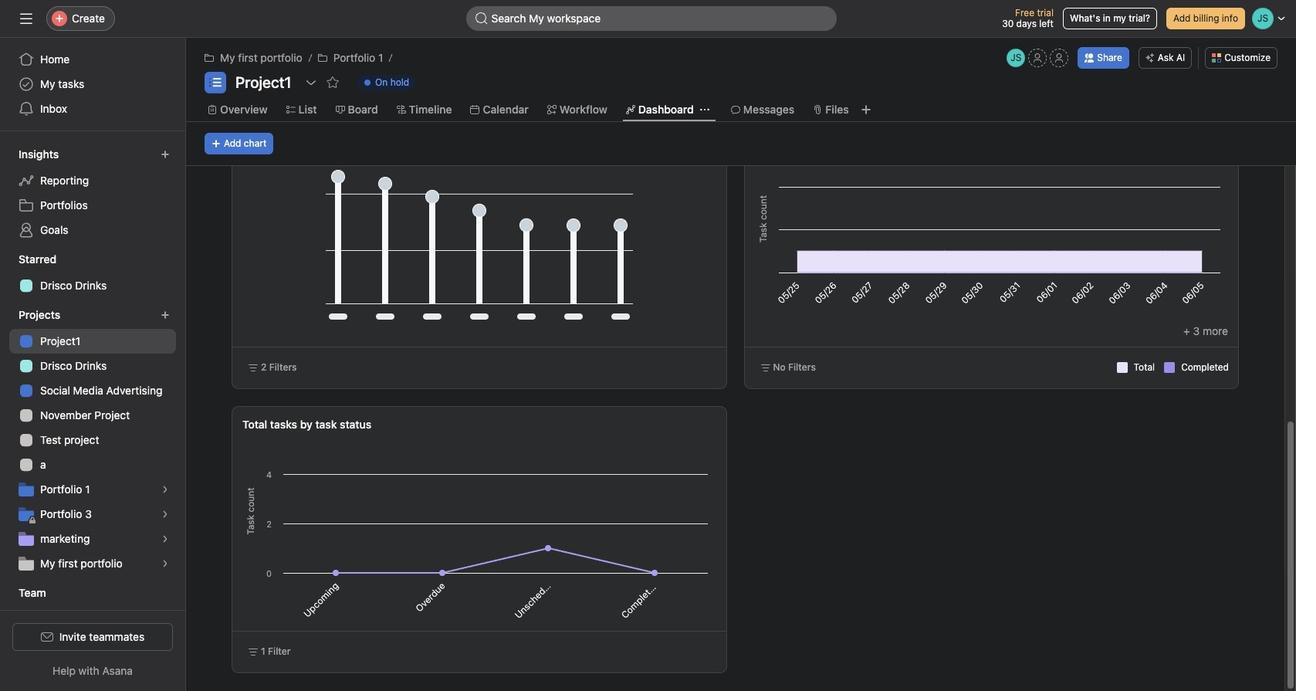 Task type: vqa. For each thing, say whether or not it's contained in the screenshot.
middle Giraffe
no



Task type: describe. For each thing, give the bounding box(es) containing it.
list image
[[209, 76, 222, 89]]

hide sidebar image
[[20, 12, 32, 25]]

projects element
[[0, 301, 185, 579]]

see details, marketing image
[[161, 534, 170, 544]]

add to starred image
[[327, 76, 339, 89]]

starred element
[[0, 246, 185, 301]]



Task type: locate. For each thing, give the bounding box(es) containing it.
see details, my first portfolio image
[[161, 559, 170, 568]]

tab actions image
[[700, 105, 710, 114]]

see details, portfolio 1 image
[[161, 485, 170, 494]]

global element
[[0, 38, 185, 131]]

js image
[[1011, 49, 1022, 67]]

isinverse image
[[475, 12, 488, 25]]

show options image
[[305, 76, 317, 89]]

add tab image
[[860, 103, 872, 116]]

new insights image
[[161, 150, 170, 159]]

new project or portfolio image
[[161, 310, 170, 320]]

insights element
[[0, 141, 185, 246]]

see details, portfolio 3 image
[[161, 510, 170, 519]]

list box
[[466, 6, 837, 31]]

teams element
[[0, 579, 185, 635]]



